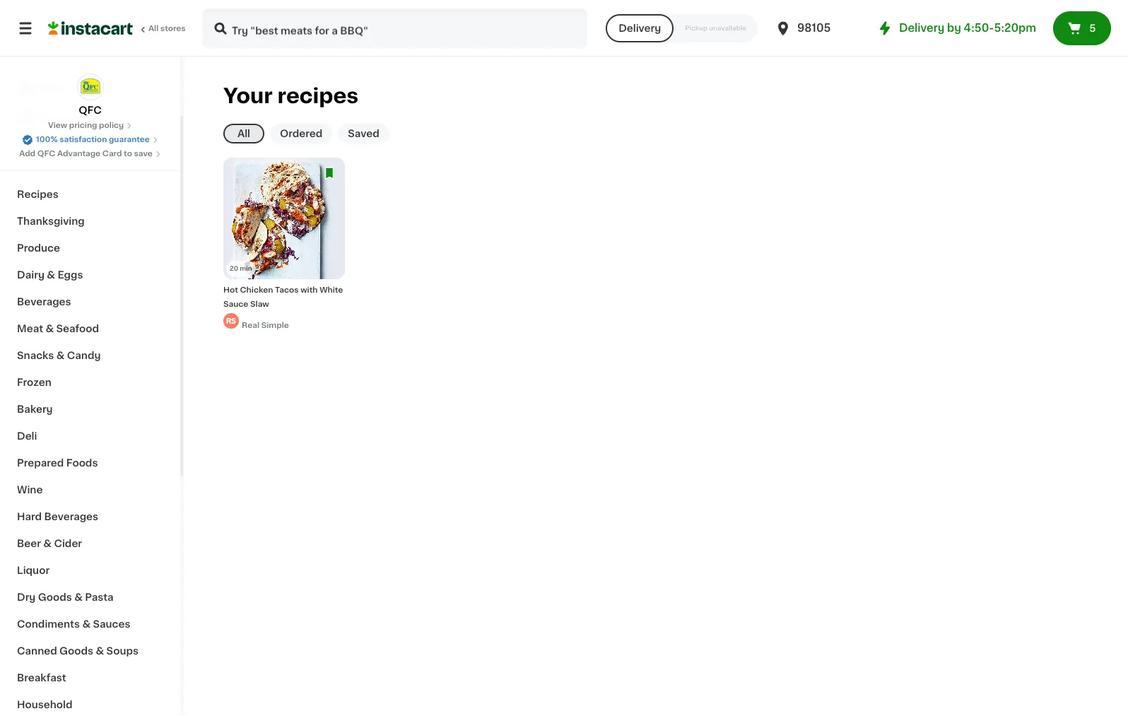 Task type: describe. For each thing, give the bounding box(es) containing it.
pasta
[[85, 593, 114, 603]]

100%
[[36, 136, 58, 144]]

breakfast
[[17, 673, 66, 683]]

hard beverages
[[17, 512, 98, 522]]

dry goods & pasta link
[[8, 584, 172, 611]]

with
[[301, 287, 318, 295]]

recipes
[[17, 190, 59, 199]]

qfc logo image
[[77, 74, 104, 100]]

lists
[[40, 139, 64, 149]]

seafood
[[56, 324, 99, 334]]

save
[[134, 150, 153, 158]]

& inside "link"
[[96, 646, 104, 656]]

view pricing policy link
[[48, 120, 132, 132]]

instacart logo image
[[48, 20, 133, 37]]

20
[[230, 266, 238, 272]]

deli
[[17, 431, 37, 441]]

100% satisfaction guarantee
[[36, 136, 150, 144]]

soups
[[107, 646, 139, 656]]

view
[[48, 122, 67, 129]]

prepared foods link
[[8, 450, 172, 477]]

5 button
[[1054, 11, 1112, 45]]

shop
[[40, 83, 66, 93]]

filters option group
[[224, 121, 390, 147]]

bakery link
[[8, 396, 172, 423]]

dairy & eggs link
[[8, 262, 172, 289]]

to
[[124, 150, 132, 158]]

beer & cider link
[[8, 530, 172, 557]]

prepared foods
[[17, 458, 98, 468]]

meat
[[17, 324, 43, 334]]

delivery for delivery
[[619, 23, 662, 33]]

min
[[240, 266, 252, 272]]

sauce
[[224, 301, 249, 309]]

beverages link
[[8, 289, 172, 315]]

ordered
[[280, 129, 323, 139]]

delivery by 4:50-5:20pm
[[900, 23, 1037, 33]]

produce link
[[8, 235, 172, 262]]

delivery button
[[606, 14, 674, 42]]

it
[[62, 111, 69, 121]]

satisfaction
[[60, 136, 107, 144]]

wine
[[17, 485, 43, 495]]

& for beer
[[43, 539, 52, 549]]

hot
[[224, 287, 238, 295]]

guarantee
[[109, 136, 150, 144]]

all stores link
[[48, 8, 187, 48]]

delivery for delivery by 4:50-5:20pm
[[900, 23, 945, 33]]

pricing
[[69, 122, 97, 129]]

delivery by 4:50-5:20pm link
[[877, 20, 1037, 37]]

household link
[[8, 692, 172, 717]]

1 vertical spatial beverages
[[44, 512, 98, 522]]

deli link
[[8, 423, 172, 450]]

dry goods & pasta
[[17, 593, 114, 603]]

bakery
[[17, 405, 53, 414]]

buy
[[40, 111, 60, 121]]

sauces
[[93, 620, 131, 630]]

dairy
[[17, 270, 44, 280]]

lists link
[[8, 130, 172, 158]]

dairy & eggs
[[17, 270, 83, 280]]

& for dairy
[[47, 270, 55, 280]]

view pricing policy
[[48, 122, 124, 129]]

thanksgiving link
[[8, 208, 172, 235]]

advantage
[[57, 150, 101, 158]]

snacks & candy
[[17, 351, 101, 361]]

100% satisfaction guarantee button
[[22, 132, 158, 146]]

condiments
[[17, 620, 80, 630]]

by
[[948, 23, 962, 33]]

goods for canned
[[59, 646, 93, 656]]

wine link
[[8, 477, 172, 504]]

slaw
[[250, 301, 269, 309]]

& for condiments
[[82, 620, 91, 630]]

card
[[102, 150, 122, 158]]

hard beverages link
[[8, 504, 172, 530]]

98105 button
[[775, 8, 860, 48]]

0 vertical spatial beverages
[[17, 297, 71, 307]]

household
[[17, 700, 73, 710]]

all stores
[[149, 25, 186, 33]]

recipes
[[278, 86, 359, 106]]

condiments & sauces link
[[8, 611, 172, 638]]



Task type: locate. For each thing, give the bounding box(es) containing it.
https://www.instacart.com/assets/recipes/realsimple round 8dfe57b4fc5d8c3fe306dc037ee48884d9fafca5214dc9818180ea538b77d461.jpg image
[[224, 314, 239, 329]]

goods
[[38, 593, 72, 603], [59, 646, 93, 656]]

1 horizontal spatial all
[[238, 129, 250, 139]]

goods down condiments & sauces
[[59, 646, 93, 656]]

your recipes
[[224, 86, 359, 106]]

98105
[[798, 23, 831, 33]]

Search field
[[204, 10, 586, 47]]

all inside filters option group
[[238, 129, 250, 139]]

None search field
[[202, 8, 588, 48]]

dry
[[17, 593, 36, 603]]

meat & seafood
[[17, 324, 99, 334]]

recipes link
[[8, 181, 172, 208]]

recipe card group
[[224, 158, 345, 332]]

0 horizontal spatial qfc
[[37, 150, 55, 158]]

all
[[149, 25, 159, 33], [238, 129, 250, 139]]

buy it again
[[40, 111, 99, 121]]

& right beer
[[43, 539, 52, 549]]

snacks & candy link
[[8, 342, 172, 369]]

& left "sauces"
[[82, 620, 91, 630]]

again
[[71, 111, 99, 121]]

&
[[47, 270, 55, 280], [46, 324, 54, 334], [56, 351, 65, 361], [43, 539, 52, 549], [74, 593, 83, 603], [82, 620, 91, 630], [96, 646, 104, 656]]

all for all
[[238, 129, 250, 139]]

white
[[320, 287, 343, 295]]

frozen
[[17, 378, 51, 388]]

1 vertical spatial goods
[[59, 646, 93, 656]]

all down the your
[[238, 129, 250, 139]]

tacos
[[275, 287, 299, 295]]

add qfc advantage card to save link
[[19, 149, 161, 160]]

0 vertical spatial qfc
[[79, 105, 102, 115]]

real simple
[[242, 322, 289, 330]]

beer & cider
[[17, 539, 82, 549]]

5
[[1090, 23, 1097, 33]]

& left candy
[[56, 351, 65, 361]]

all left stores
[[149, 25, 159, 33]]

1 vertical spatial qfc
[[37, 150, 55, 158]]

cider
[[54, 539, 82, 549]]

& right meat
[[46, 324, 54, 334]]

canned goods & soups
[[17, 646, 139, 656]]

beverages up 'cider'
[[44, 512, 98, 522]]

breakfast link
[[8, 665, 172, 692]]

canned
[[17, 646, 57, 656]]

buy it again link
[[8, 102, 172, 130]]

1 vertical spatial all
[[238, 129, 250, 139]]

0 vertical spatial all
[[149, 25, 159, 33]]

snacks
[[17, 351, 54, 361]]

frozen link
[[8, 369, 172, 396]]

canned goods & soups link
[[8, 638, 172, 665]]

5:20pm
[[995, 23, 1037, 33]]

beer
[[17, 539, 41, 549]]

prepared
[[17, 458, 64, 468]]

qfc up view pricing policy 'link'
[[79, 105, 102, 115]]

real
[[242, 322, 260, 330]]

meat & seafood link
[[8, 315, 172, 342]]

1 horizontal spatial delivery
[[900, 23, 945, 33]]

& left eggs at left top
[[47, 270, 55, 280]]

hard
[[17, 512, 42, 522]]

goods for dry
[[38, 593, 72, 603]]

produce
[[17, 243, 60, 253]]

policy
[[99, 122, 124, 129]]

& left pasta
[[74, 593, 83, 603]]

add
[[19, 150, 35, 158]]

stores
[[161, 25, 186, 33]]

all for all stores
[[149, 25, 159, 33]]

1 horizontal spatial qfc
[[79, 105, 102, 115]]

4:50-
[[965, 23, 995, 33]]

& left the soups at the left bottom of page
[[96, 646, 104, 656]]

liquor
[[17, 566, 50, 576]]

eggs
[[58, 270, 83, 280]]

saved
[[348, 129, 380, 139]]

simple
[[262, 322, 289, 330]]

add qfc advantage card to save
[[19, 150, 153, 158]]

condiments & sauces
[[17, 620, 131, 630]]

qfc down lists
[[37, 150, 55, 158]]

goods up condiments
[[38, 593, 72, 603]]

delivery inside button
[[619, 23, 662, 33]]

0 horizontal spatial all
[[149, 25, 159, 33]]

thanksgiving
[[17, 216, 85, 226]]

beverages
[[17, 297, 71, 307], [44, 512, 98, 522]]

beverages down dairy & eggs
[[17, 297, 71, 307]]

hot chicken tacos with white sauce slaw
[[224, 287, 343, 309]]

0 horizontal spatial delivery
[[619, 23, 662, 33]]

0 vertical spatial goods
[[38, 593, 72, 603]]

foods
[[66, 458, 98, 468]]

20 min
[[230, 266, 252, 272]]

your
[[224, 86, 273, 106]]

liquor link
[[8, 557, 172, 584]]

service type group
[[606, 14, 758, 42]]

chicken
[[240, 287, 273, 295]]

& for snacks
[[56, 351, 65, 361]]

qfc
[[79, 105, 102, 115], [37, 150, 55, 158]]

delivery
[[900, 23, 945, 33], [619, 23, 662, 33]]

& for meat
[[46, 324, 54, 334]]

goods inside "link"
[[59, 646, 93, 656]]

shop link
[[8, 74, 172, 102]]



Task type: vqa. For each thing, say whether or not it's contained in the screenshot.
Produce link
yes



